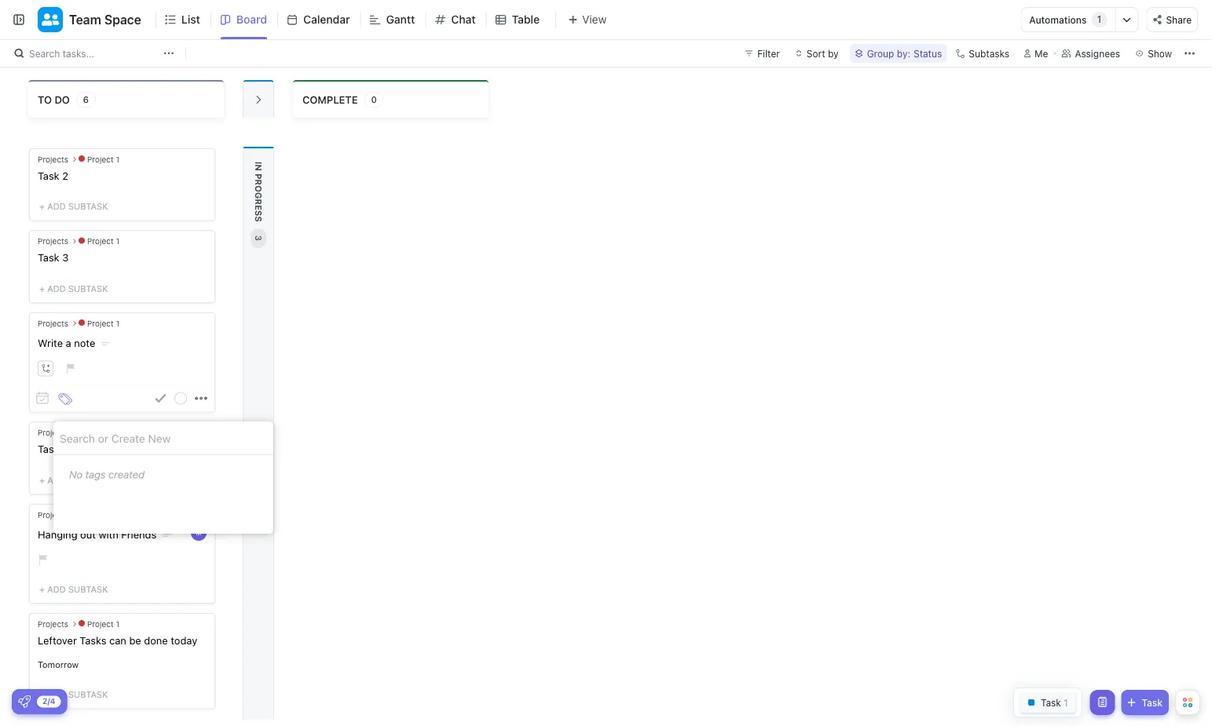 Task type: describe. For each thing, give the bounding box(es) containing it.
4 projects from the top
[[38, 428, 68, 437]]

share
[[1166, 14, 1192, 25]]

out
[[80, 529, 96, 541]]

4 subtask from the top
[[68, 475, 108, 485]]

project 1 for tasks
[[87, 620, 119, 629]]

2 + add subtask from the top
[[39, 284, 108, 294]]

team space
[[69, 12, 141, 27]]

leftover
[[38, 635, 77, 646]]

chat
[[451, 13, 476, 26]]

2 vertical spatial task
[[1142, 698, 1163, 709]]

board
[[236, 13, 267, 26]]

onboarding checklist button image
[[18, 696, 31, 709]]

6 projects from the top
[[38, 620, 68, 629]]

friends
[[121, 529, 156, 541]]

search
[[29, 48, 60, 59]]

do
[[55, 94, 70, 105]]

2 projects from the top
[[38, 237, 68, 246]]

1 vertical spatial 3
[[62, 252, 69, 264]]

3 project 1 from the top
[[87, 319, 119, 328]]

2 s from the top
[[253, 216, 264, 222]]

tasks
[[80, 635, 106, 646]]

1 projects from the top
[[38, 155, 68, 164]]

calendar
[[303, 13, 350, 26]]

3 projects from the top
[[38, 319, 68, 328]]

done
[[144, 635, 168, 646]]

5 subtask from the top
[[68, 584, 108, 595]]

i
[[253, 162, 264, 165]]

0 vertical spatial 3
[[253, 235, 264, 241]]

3 + from the top
[[39, 393, 45, 403]]

n
[[253, 165, 264, 171]]

project for 3
[[87, 237, 114, 246]]

1 for tasks
[[116, 620, 119, 629]]

0
[[371, 95, 377, 105]]

5 + from the top
[[39, 584, 45, 595]]

can
[[109, 635, 126, 646]]

p
[[253, 174, 264, 180]]

1 task 3 from the top
[[38, 252, 69, 264]]

1 for 2
[[116, 155, 119, 164]]

1 + add subtask from the top
[[39, 202, 108, 212]]

me
[[1035, 48, 1048, 59]]

i n p r o g r e s s
[[253, 162, 264, 222]]

2 + from the top
[[39, 284, 45, 294]]

5 add from the top
[[47, 584, 66, 595]]

1 vertical spatial task
[[38, 443, 59, 455]]

1 subtask from the top
[[68, 202, 108, 212]]

1 + from the top
[[39, 202, 45, 212]]

1 add from the top
[[47, 202, 66, 212]]

2 r from the top
[[253, 199, 264, 205]]

project for 2
[[87, 155, 114, 164]]

created
[[108, 469, 145, 481]]

project for tasks
[[87, 620, 114, 629]]

assignees button
[[1054, 44, 1127, 63]]

assignees
[[1075, 48, 1120, 59]]

6 + from the top
[[39, 690, 45, 700]]

complete
[[302, 94, 358, 105]]

gantt link
[[386, 0, 421, 39]]

tags
[[85, 469, 106, 481]]

1 s from the top
[[253, 211, 264, 216]]

project 1 for 3
[[87, 237, 119, 246]]

tasks...
[[63, 48, 94, 59]]

list link
[[181, 0, 206, 39]]

2 vertical spatial 3
[[62, 443, 69, 455]]

project 2
[[79, 428, 112, 437]]

search tasks...
[[29, 48, 94, 59]]

3 subtask from the top
[[68, 393, 108, 403]]

write
[[38, 338, 63, 349]]



Task type: locate. For each thing, give the bounding box(es) containing it.
2 for ‎task 2
[[62, 170, 68, 181]]

Search tasks... text field
[[29, 42, 159, 64]]

today
[[171, 635, 197, 646]]

+ add subtask up project 2
[[39, 393, 108, 403]]

0 vertical spatial 2
[[62, 170, 68, 181]]

4 + add subtask from the top
[[39, 475, 108, 485]]

add
[[47, 202, 66, 212], [47, 284, 66, 294], [47, 393, 66, 403], [47, 475, 66, 485], [47, 584, 66, 595], [47, 690, 66, 700]]

‎task 2
[[38, 170, 68, 181]]

0 vertical spatial r
[[253, 180, 264, 186]]

add up write
[[47, 284, 66, 294]]

add down ‎task 2
[[47, 202, 66, 212]]

0 vertical spatial task 3
[[38, 252, 69, 264]]

no tags created
[[69, 469, 145, 481]]

1 for 3
[[116, 237, 119, 246]]

5 projects from the top
[[38, 510, 68, 520]]

subtask up note
[[68, 284, 108, 294]]

calendar link
[[303, 0, 356, 39]]

1 vertical spatial r
[[253, 199, 264, 205]]

+ add subtask down project 2
[[39, 475, 108, 485]]

table
[[512, 13, 540, 26]]

write a note
[[38, 338, 95, 349]]

chat link
[[451, 0, 482, 39]]

3
[[253, 235, 264, 241], [62, 252, 69, 264], [62, 443, 69, 455]]

+ add subtask right onboarding checklist button element
[[39, 690, 108, 700]]

task
[[38, 252, 59, 264], [38, 443, 59, 455], [1142, 698, 1163, 709]]

task 3
[[38, 252, 69, 264], [38, 443, 69, 455]]

subtask up project 2
[[68, 393, 108, 403]]

hanging out with friends
[[38, 529, 156, 541]]

2/4
[[42, 697, 55, 706]]

with
[[99, 529, 118, 541]]

a
[[66, 338, 71, 349]]

g
[[253, 192, 264, 199]]

to
[[38, 94, 52, 105]]

projects
[[38, 155, 68, 164], [38, 237, 68, 246], [38, 319, 68, 328], [38, 428, 68, 437], [38, 510, 68, 520], [38, 620, 68, 629]]

share button
[[1146, 7, 1198, 32]]

1 horizontal spatial 2
[[107, 428, 112, 437]]

0 horizontal spatial 2
[[62, 170, 68, 181]]

e
[[253, 205, 264, 211]]

3 + add subtask from the top
[[39, 393, 108, 403]]

subtask
[[68, 202, 108, 212], [68, 284, 108, 294], [68, 393, 108, 403], [68, 475, 108, 485], [68, 584, 108, 595], [68, 690, 108, 700]]

subtask left created
[[68, 475, 108, 485]]

2 project 1 from the top
[[87, 237, 119, 246]]

no
[[69, 469, 83, 481]]

r up "g"
[[253, 180, 264, 186]]

subtask right 2/4
[[68, 690, 108, 700]]

1 project 1 from the top
[[87, 155, 119, 164]]

list
[[181, 13, 200, 26]]

note
[[74, 338, 95, 349]]

+ down write
[[39, 393, 45, 403]]

6 add from the top
[[47, 690, 66, 700]]

add right onboarding checklist button element
[[47, 690, 66, 700]]

1 vertical spatial task 3
[[38, 443, 69, 455]]

6 subtask from the top
[[68, 690, 108, 700]]

projects left project 2
[[38, 428, 68, 437]]

onboarding checklist button element
[[18, 696, 31, 709]]

add up leftover
[[47, 584, 66, 595]]

project 1
[[87, 155, 119, 164], [87, 237, 119, 246], [87, 319, 119, 328], [87, 620, 119, 629]]

table link
[[512, 0, 546, 39]]

team
[[69, 12, 101, 27]]

+ left the no
[[39, 475, 45, 485]]

+ add subtask up leftover
[[39, 584, 108, 595]]

‎task
[[38, 170, 59, 181]]

3 add from the top
[[47, 393, 66, 403]]

projects up write
[[38, 319, 68, 328]]

projects down ‎task 2
[[38, 237, 68, 246]]

hanging
[[38, 529, 77, 541]]

gantt
[[386, 13, 415, 26]]

leftover tasks can be done today
[[38, 635, 197, 646]]

projects up hanging
[[38, 510, 68, 520]]

5 + add subtask from the top
[[39, 584, 108, 595]]

2 up no tags created
[[107, 428, 112, 437]]

o
[[253, 186, 264, 192]]

subtask up the 'tasks'
[[68, 584, 108, 595]]

r down o
[[253, 199, 264, 205]]

r
[[253, 180, 264, 186], [253, 199, 264, 205]]

0 vertical spatial task
[[38, 252, 59, 264]]

+ right onboarding checklist button element
[[39, 690, 45, 700]]

1 vertical spatial 2
[[107, 428, 112, 437]]

Search or Create New text field
[[53, 422, 273, 456]]

+ up write
[[39, 284, 45, 294]]

space
[[104, 12, 141, 27]]

automations
[[1029, 14, 1087, 25]]

s down "g"
[[253, 211, 264, 216]]

4 add from the top
[[47, 475, 66, 485]]

2 add from the top
[[47, 284, 66, 294]]

s down e
[[253, 216, 264, 222]]

2 for project 2
[[107, 428, 112, 437]]

team space button
[[63, 2, 141, 37]]

s
[[253, 211, 264, 216], [253, 216, 264, 222]]

1 r from the top
[[253, 180, 264, 186]]

project
[[87, 155, 114, 164], [87, 237, 114, 246], [87, 319, 114, 328], [79, 428, 105, 437], [87, 620, 114, 629]]

6 + add subtask from the top
[[39, 690, 108, 700]]

+ up leftover
[[39, 584, 45, 595]]

add left the no
[[47, 475, 66, 485]]

4 project 1 from the top
[[87, 620, 119, 629]]

to do
[[38, 94, 70, 105]]

2 subtask from the top
[[68, 284, 108, 294]]

4 + from the top
[[39, 475, 45, 485]]

1
[[1097, 14, 1102, 25], [116, 155, 119, 164], [116, 237, 119, 246], [116, 319, 119, 328], [116, 620, 119, 629]]

subtask down ‎task 2
[[68, 202, 108, 212]]

projects up ‎task 2
[[38, 155, 68, 164]]

2 right ‎task
[[62, 170, 68, 181]]

projects up leftover
[[38, 620, 68, 629]]

2
[[62, 170, 68, 181], [107, 428, 112, 437]]

project 1 for 2
[[87, 155, 119, 164]]

+ add subtask
[[39, 202, 108, 212], [39, 284, 108, 294], [39, 393, 108, 403], [39, 475, 108, 485], [39, 584, 108, 595], [39, 690, 108, 700]]

be
[[129, 635, 141, 646]]

me button
[[1017, 44, 1054, 63]]

+ add subtask down ‎task 2
[[39, 202, 108, 212]]

+ down ‎task
[[39, 202, 45, 212]]

6
[[83, 95, 89, 105]]

+ add subtask up a
[[39, 284, 108, 294]]

2 task 3 from the top
[[38, 443, 69, 455]]

board link
[[236, 0, 273, 39]]

add down write
[[47, 393, 66, 403]]

+
[[39, 202, 45, 212], [39, 284, 45, 294], [39, 393, 45, 403], [39, 475, 45, 485], [39, 584, 45, 595], [39, 690, 45, 700]]



Task type: vqa. For each thing, say whether or not it's contained in the screenshot.
Share button
yes



